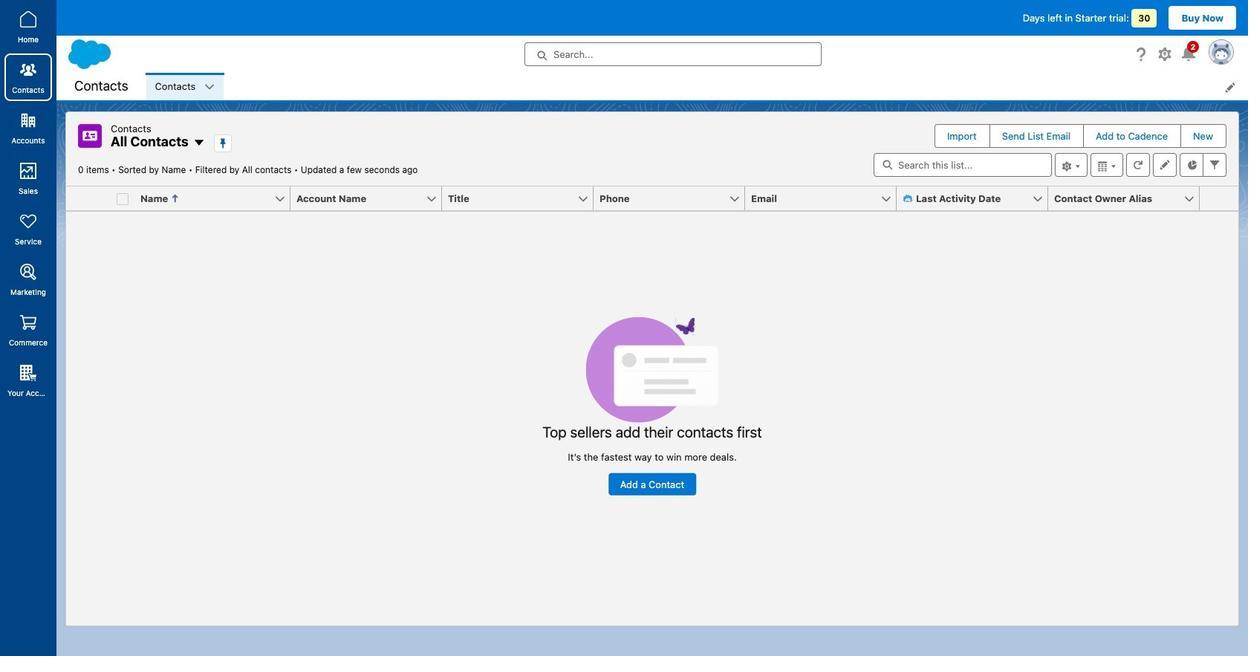 Task type: locate. For each thing, give the bounding box(es) containing it.
text default image up text default image
[[205, 82, 215, 92]]

last activity date element
[[897, 187, 1058, 211]]

list
[[146, 73, 1249, 100]]

1 horizontal spatial text default image
[[903, 193, 913, 204]]

phone element
[[594, 187, 754, 211]]

text default image inside last activity date element
[[903, 193, 913, 204]]

text default image
[[205, 82, 215, 92], [903, 193, 913, 204]]

text default image down search all contacts list view. search field
[[903, 193, 913, 204]]

cell
[[111, 187, 135, 211]]

1 vertical spatial text default image
[[903, 193, 913, 204]]

cell inside all contacts|contacts|list view "element"
[[111, 187, 135, 211]]

select list display image
[[1091, 153, 1124, 177]]

0 vertical spatial text default image
[[205, 82, 215, 92]]

status
[[543, 317, 762, 496]]

contact owner alias element
[[1049, 187, 1209, 211]]

list item
[[146, 73, 224, 100]]



Task type: describe. For each thing, give the bounding box(es) containing it.
action element
[[1200, 187, 1239, 211]]

list view controls image
[[1055, 153, 1088, 177]]

account name element
[[291, 187, 451, 211]]

title element
[[442, 187, 603, 211]]

email element
[[745, 187, 906, 211]]

Search All Contacts list view. search field
[[874, 153, 1052, 177]]

item number image
[[66, 187, 111, 210]]

all contacts status
[[78, 164, 301, 175]]

0 horizontal spatial text default image
[[205, 82, 215, 92]]

action image
[[1200, 187, 1239, 210]]

item number element
[[66, 187, 111, 211]]

name element
[[135, 187, 299, 211]]

all contacts|contacts|list view element
[[65, 111, 1240, 626]]

text default image
[[193, 137, 205, 149]]



Task type: vqa. For each thing, say whether or not it's contained in the screenshot.
topmost text default icon
yes



